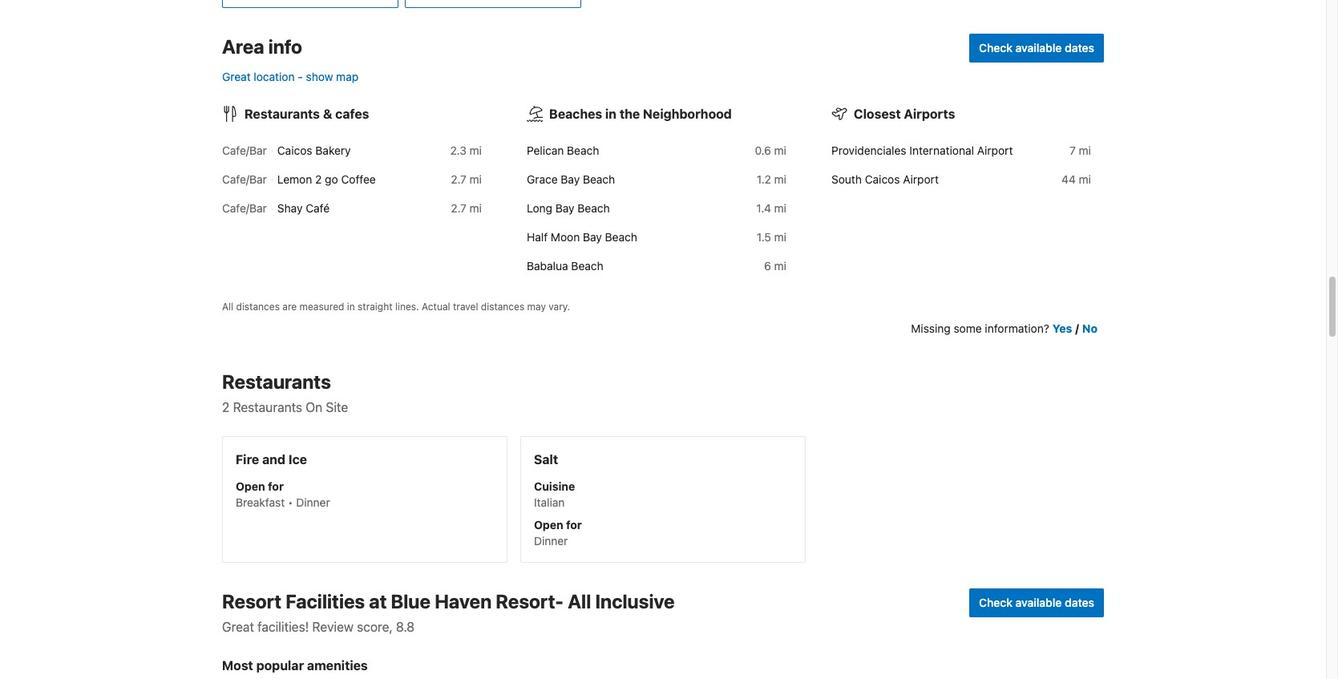 Task type: locate. For each thing, give the bounding box(es) containing it.
0 vertical spatial dinner
[[296, 496, 330, 509]]

airport right "international" at the top right of the page
[[977, 144, 1013, 157]]

open down italian
[[534, 518, 564, 532]]

may
[[527, 301, 546, 313]]

beach
[[567, 144, 599, 157], [583, 173, 615, 186], [578, 201, 610, 215], [605, 230, 638, 244], [571, 259, 604, 273]]

1 check from the top
[[979, 41, 1013, 55]]

pelican beach
[[527, 144, 599, 157]]

1 vertical spatial great
[[222, 620, 254, 635]]

beach up grace bay beach
[[567, 144, 599, 157]]

mi
[[470, 144, 482, 157], [774, 144, 787, 157], [1079, 144, 1092, 157], [470, 173, 482, 186], [774, 173, 787, 186], [1079, 173, 1092, 186], [470, 201, 482, 215], [774, 201, 787, 215], [774, 230, 787, 244], [774, 259, 787, 273]]

open inside "open for dinner"
[[534, 518, 564, 532]]

2 inside restaurants 2 restaurants on site
[[222, 400, 230, 415]]

great down resort in the bottom left of the page
[[222, 620, 254, 635]]

0 vertical spatial caicos
[[277, 144, 312, 157]]

1 vertical spatial dates
[[1065, 596, 1095, 610]]

bay right moon
[[583, 230, 602, 244]]

caicos up the lemon
[[277, 144, 312, 157]]

restaurants for restaurants & cafes
[[245, 107, 320, 121]]

1 cafe/bar from the top
[[222, 144, 267, 157]]

restaurants for restaurants 2 restaurants on site
[[222, 371, 331, 393]]

distances
[[236, 301, 280, 313], [481, 301, 525, 313]]

2.7
[[451, 173, 467, 186], [451, 201, 467, 215]]

in left straight
[[347, 301, 355, 313]]

cafes
[[335, 107, 369, 121]]

1 2.7 from the top
[[451, 173, 467, 186]]

for up breakfast on the left of page
[[268, 480, 284, 493]]

bakery
[[315, 144, 351, 157]]

in left the
[[606, 107, 617, 121]]

mi for providenciales international airport
[[1079, 144, 1092, 157]]

missing
[[911, 322, 951, 335]]

1 vertical spatial 2
[[222, 400, 230, 415]]

lemon 2 go coffee
[[277, 173, 376, 186]]

cuisine
[[534, 480, 575, 493]]

distances left may
[[481, 301, 525, 313]]

2
[[315, 173, 322, 186], [222, 400, 230, 415]]

2 check available dates from the top
[[979, 596, 1095, 610]]

1 vertical spatial for
[[566, 518, 582, 532]]

restaurants up on
[[222, 371, 331, 393]]

8.8
[[396, 620, 415, 635]]

vary.
[[549, 301, 570, 313]]

check available dates
[[979, 41, 1095, 55], [979, 596, 1095, 610]]

dates
[[1065, 41, 1095, 55], [1065, 596, 1095, 610]]

check available dates button
[[970, 34, 1104, 63], [970, 589, 1104, 618]]

beach right moon
[[605, 230, 638, 244]]

1.5 mi
[[757, 230, 787, 244]]

0 horizontal spatial distances
[[236, 301, 280, 313]]

0 vertical spatial check
[[979, 41, 1013, 55]]

check available dates for 2nd 'check available dates' button from the bottom of the page
[[979, 41, 1095, 55]]

bay
[[561, 173, 580, 186], [556, 201, 575, 215], [583, 230, 602, 244]]

for
[[268, 480, 284, 493], [566, 518, 582, 532]]

0 horizontal spatial for
[[268, 480, 284, 493]]

2 for restaurants
[[222, 400, 230, 415]]

2 great from the top
[[222, 620, 254, 635]]

dinner
[[296, 496, 330, 509], [534, 534, 568, 548]]

bay right long
[[556, 201, 575, 215]]

show
[[306, 70, 333, 84]]

1 horizontal spatial for
[[566, 518, 582, 532]]

for inside "open for dinner"
[[566, 518, 582, 532]]

score,
[[357, 620, 393, 635]]

airport for south caicos airport
[[903, 173, 939, 186]]

beaches in the neighborhood
[[549, 107, 732, 121]]

0 vertical spatial bay
[[561, 173, 580, 186]]

0 vertical spatial open
[[236, 480, 265, 493]]

2 for lemon
[[315, 173, 322, 186]]

1 vertical spatial check
[[979, 596, 1013, 610]]

some
[[954, 322, 982, 335]]

distances left are
[[236, 301, 280, 313]]

all
[[222, 301, 234, 313], [568, 590, 591, 613]]

providenciales
[[832, 144, 907, 157]]

2 available from the top
[[1016, 596, 1062, 610]]

great
[[222, 70, 251, 84], [222, 620, 254, 635]]

1 vertical spatial bay
[[556, 201, 575, 215]]

0 vertical spatial in
[[606, 107, 617, 121]]

for for dinner
[[566, 518, 582, 532]]

1 vertical spatial cafe/bar
[[222, 173, 267, 186]]

1 horizontal spatial 2
[[315, 173, 322, 186]]

airport down providenciales international airport
[[903, 173, 939, 186]]

0 horizontal spatial 2
[[222, 400, 230, 415]]

bay right grace
[[561, 173, 580, 186]]

cafe/bar left shay
[[222, 201, 267, 215]]

cafe/bar for lemon 2 go coffee
[[222, 173, 267, 186]]

caicos
[[277, 144, 312, 157], [865, 173, 900, 186]]

1 horizontal spatial open
[[534, 518, 564, 532]]

grace bay beach
[[527, 173, 615, 186]]

0 vertical spatial airport
[[977, 144, 1013, 157]]

travel
[[453, 301, 478, 313]]

cafe/bar for shay café
[[222, 201, 267, 215]]

0 horizontal spatial caicos
[[277, 144, 312, 157]]

2.7 mi for shay café
[[451, 201, 482, 215]]

dinner down italian
[[534, 534, 568, 548]]

available
[[1016, 41, 1062, 55], [1016, 596, 1062, 610]]

1 vertical spatial 2.7
[[451, 201, 467, 215]]

fire
[[236, 452, 259, 467]]

open inside open for breakfast • dinner
[[236, 480, 265, 493]]

0 horizontal spatial airport
[[903, 173, 939, 186]]

44
[[1062, 173, 1076, 186]]

0 horizontal spatial all
[[222, 301, 234, 313]]

1 great from the top
[[222, 70, 251, 84]]

caicos down the providenciales
[[865, 173, 900, 186]]

mi for half moon bay beach
[[774, 230, 787, 244]]

great location - show map link
[[222, 70, 359, 84]]

/
[[1076, 322, 1079, 335]]

information?
[[985, 322, 1050, 335]]

0 vertical spatial dates
[[1065, 41, 1095, 55]]

airport
[[977, 144, 1013, 157], [903, 173, 939, 186]]

1 vertical spatial all
[[568, 590, 591, 613]]

0 vertical spatial cafe/bar
[[222, 144, 267, 157]]

2 check from the top
[[979, 596, 1013, 610]]

all distances are measured in straight lines. actual travel distances may vary.
[[222, 301, 570, 313]]

0 vertical spatial check available dates
[[979, 41, 1095, 55]]

review
[[312, 620, 354, 635]]

café
[[306, 201, 330, 215]]

1 horizontal spatial caicos
[[865, 173, 900, 186]]

0 vertical spatial great
[[222, 70, 251, 84]]

1 horizontal spatial in
[[606, 107, 617, 121]]

7 mi
[[1070, 144, 1092, 157]]

0 vertical spatial 2.7
[[451, 173, 467, 186]]

0 horizontal spatial dinner
[[296, 496, 330, 509]]

2 2.7 mi from the top
[[451, 201, 482, 215]]

airport for providenciales international airport
[[977, 144, 1013, 157]]

1 vertical spatial check available dates
[[979, 596, 1095, 610]]

2 vertical spatial cafe/bar
[[222, 201, 267, 215]]

dinner right •
[[296, 496, 330, 509]]

1 vertical spatial dinner
[[534, 534, 568, 548]]

1.4
[[757, 201, 771, 215]]

long bay beach
[[527, 201, 610, 215]]

2 vertical spatial restaurants
[[233, 400, 302, 415]]

beach up 'long bay beach'
[[583, 173, 615, 186]]

0 vertical spatial check available dates button
[[970, 34, 1104, 63]]

for inside open for breakfast • dinner
[[268, 480, 284, 493]]

2.3 mi
[[450, 144, 482, 157]]

2 cafe/bar from the top
[[222, 173, 267, 186]]

1 vertical spatial 2.7 mi
[[451, 201, 482, 215]]

3 cafe/bar from the top
[[222, 201, 267, 215]]

cafe/bar left the lemon
[[222, 173, 267, 186]]

1 vertical spatial available
[[1016, 596, 1062, 610]]

open
[[236, 480, 265, 493], [534, 518, 564, 532]]

map
[[336, 70, 359, 84]]

1 horizontal spatial dinner
[[534, 534, 568, 548]]

0 vertical spatial available
[[1016, 41, 1062, 55]]

restaurants left on
[[233, 400, 302, 415]]

missing some information? yes / no
[[911, 322, 1098, 335]]

0 vertical spatial 2.7 mi
[[451, 173, 482, 186]]

1 vertical spatial restaurants
[[222, 371, 331, 393]]

haven
[[435, 590, 492, 613]]

1 vertical spatial airport
[[903, 173, 939, 186]]

cafe/bar left caicos bakery
[[222, 144, 267, 157]]

2 2.7 from the top
[[451, 201, 467, 215]]

0 vertical spatial for
[[268, 480, 284, 493]]

all right resort-
[[568, 590, 591, 613]]

open up breakfast on the left of page
[[236, 480, 265, 493]]

mi for babalua beach
[[774, 259, 787, 273]]

1 2.7 mi from the top
[[451, 173, 482, 186]]

airports
[[904, 107, 955, 121]]

great down area
[[222, 70, 251, 84]]

in
[[606, 107, 617, 121], [347, 301, 355, 313]]

1 horizontal spatial all
[[568, 590, 591, 613]]

area info
[[222, 35, 302, 58]]

1 check available dates button from the top
[[970, 34, 1104, 63]]

ice
[[289, 452, 307, 467]]

0.6
[[755, 144, 771, 157]]

shay café
[[277, 201, 330, 215]]

most popular amenities
[[222, 659, 368, 673]]

0 horizontal spatial open
[[236, 480, 265, 493]]

restaurants
[[245, 107, 320, 121], [222, 371, 331, 393], [233, 400, 302, 415]]

for down cuisine italian on the left
[[566, 518, 582, 532]]

1 vertical spatial check available dates button
[[970, 589, 1104, 618]]

1 available from the top
[[1016, 41, 1062, 55]]

mi for south caicos airport
[[1079, 173, 1092, 186]]

0 vertical spatial 2
[[315, 173, 322, 186]]

1 horizontal spatial airport
[[977, 144, 1013, 157]]

1 check available dates from the top
[[979, 41, 1095, 55]]

restaurants down location at the left of the page
[[245, 107, 320, 121]]

no
[[1083, 322, 1098, 335]]

1 vertical spatial open
[[534, 518, 564, 532]]

0 vertical spatial restaurants
[[245, 107, 320, 121]]

actual
[[422, 301, 450, 313]]

all left are
[[222, 301, 234, 313]]

0 horizontal spatial in
[[347, 301, 355, 313]]

and
[[262, 452, 286, 467]]

1 horizontal spatial distances
[[481, 301, 525, 313]]

0 vertical spatial all
[[222, 301, 234, 313]]

1.2
[[757, 173, 771, 186]]

2 dates from the top
[[1065, 596, 1095, 610]]



Task type: vqa. For each thing, say whether or not it's contained in the screenshot.
the left stay!
no



Task type: describe. For each thing, give the bounding box(es) containing it.
1.4 mi
[[757, 201, 787, 215]]

yes button
[[1053, 321, 1073, 337]]

resort-
[[496, 590, 564, 613]]

mi for pelican beach
[[774, 144, 787, 157]]

available for 2nd 'check available dates' button from the bottom of the page
[[1016, 41, 1062, 55]]

1 distances from the left
[[236, 301, 280, 313]]

great inside resort facilities at blue haven resort- all inclusive great facilities! review score, 8.8
[[222, 620, 254, 635]]

caicos bakery
[[277, 144, 351, 157]]

available for first 'check available dates' button from the bottom of the page
[[1016, 596, 1062, 610]]

great location - show map
[[222, 70, 359, 84]]

straight
[[358, 301, 393, 313]]

restaurants 2 restaurants on site
[[222, 371, 348, 415]]

babalua
[[527, 259, 568, 273]]

italian
[[534, 496, 565, 509]]

salt
[[534, 452, 558, 467]]

1 dates from the top
[[1065, 41, 1095, 55]]

check available dates for first 'check available dates' button from the bottom of the page
[[979, 596, 1095, 610]]

bay for grace
[[561, 173, 580, 186]]

open for open for breakfast • dinner
[[236, 480, 265, 493]]

location
[[254, 70, 295, 84]]

babalua beach
[[527, 259, 604, 273]]

2 vertical spatial bay
[[583, 230, 602, 244]]

facilities
[[286, 590, 365, 613]]

popular
[[256, 659, 304, 673]]

closest airports
[[854, 107, 955, 121]]

open for breakfast • dinner
[[236, 480, 330, 509]]

resort facilities at blue haven resort- all inclusive great facilities! review score, 8.8
[[222, 590, 675, 635]]

dinner inside "open for dinner"
[[534, 534, 568, 548]]

providenciales international airport
[[832, 144, 1013, 157]]

on
[[306, 400, 323, 415]]

international
[[910, 144, 974, 157]]

restaurants & cafes
[[245, 107, 369, 121]]

2.7 for lemon 2 go coffee
[[451, 173, 467, 186]]

coffee
[[341, 173, 376, 186]]

half
[[527, 230, 548, 244]]

south caicos airport
[[832, 173, 939, 186]]

for for breakfast
[[268, 480, 284, 493]]

cafe/bar for caicos bakery
[[222, 144, 267, 157]]

1.5
[[757, 230, 771, 244]]

cuisine italian
[[534, 480, 575, 509]]

mi for long bay beach
[[774, 201, 787, 215]]

44 mi
[[1062, 173, 1092, 186]]

blue
[[391, 590, 431, 613]]

6
[[764, 259, 771, 273]]

pelican
[[527, 144, 564, 157]]

beach down half moon bay beach
[[571, 259, 604, 273]]

no button
[[1083, 321, 1098, 337]]

2.7 mi for lemon 2 go coffee
[[451, 173, 482, 186]]

shay
[[277, 201, 303, 215]]

moon
[[551, 230, 580, 244]]

2.3
[[450, 144, 467, 157]]

fire and ice
[[236, 452, 307, 467]]

the
[[620, 107, 640, 121]]

1 vertical spatial in
[[347, 301, 355, 313]]

dinner inside open for breakfast • dinner
[[296, 496, 330, 509]]

area
[[222, 35, 264, 58]]

amenities
[[307, 659, 368, 673]]

inclusive
[[595, 590, 675, 613]]

south
[[832, 173, 862, 186]]

site
[[326, 400, 348, 415]]

are
[[283, 301, 297, 313]]

beaches
[[549, 107, 602, 121]]

lines.
[[395, 301, 419, 313]]

1 vertical spatial caicos
[[865, 173, 900, 186]]

-
[[298, 70, 303, 84]]

most
[[222, 659, 253, 673]]

long
[[527, 201, 553, 215]]

open for open for dinner
[[534, 518, 564, 532]]

all inside resort facilities at blue haven resort- all inclusive great facilities! review score, 8.8
[[568, 590, 591, 613]]

facilities!
[[258, 620, 309, 635]]

breakfast
[[236, 496, 285, 509]]

neighborhood
[[643, 107, 732, 121]]

2 distances from the left
[[481, 301, 525, 313]]

at
[[369, 590, 387, 613]]

2.7 for shay café
[[451, 201, 467, 215]]

measured
[[300, 301, 344, 313]]

•
[[288, 496, 293, 509]]

lemon
[[277, 173, 312, 186]]

1.2 mi
[[757, 173, 787, 186]]

bay for long
[[556, 201, 575, 215]]

beach up half moon bay beach
[[578, 201, 610, 215]]

go
[[325, 173, 338, 186]]

6 mi
[[764, 259, 787, 273]]

grace
[[527, 173, 558, 186]]

mi for grace bay beach
[[774, 173, 787, 186]]

closest
[[854, 107, 901, 121]]

info
[[268, 35, 302, 58]]

0.6 mi
[[755, 144, 787, 157]]

yes
[[1053, 322, 1073, 335]]

7
[[1070, 144, 1076, 157]]

2 check available dates button from the top
[[970, 589, 1104, 618]]

resort
[[222, 590, 282, 613]]



